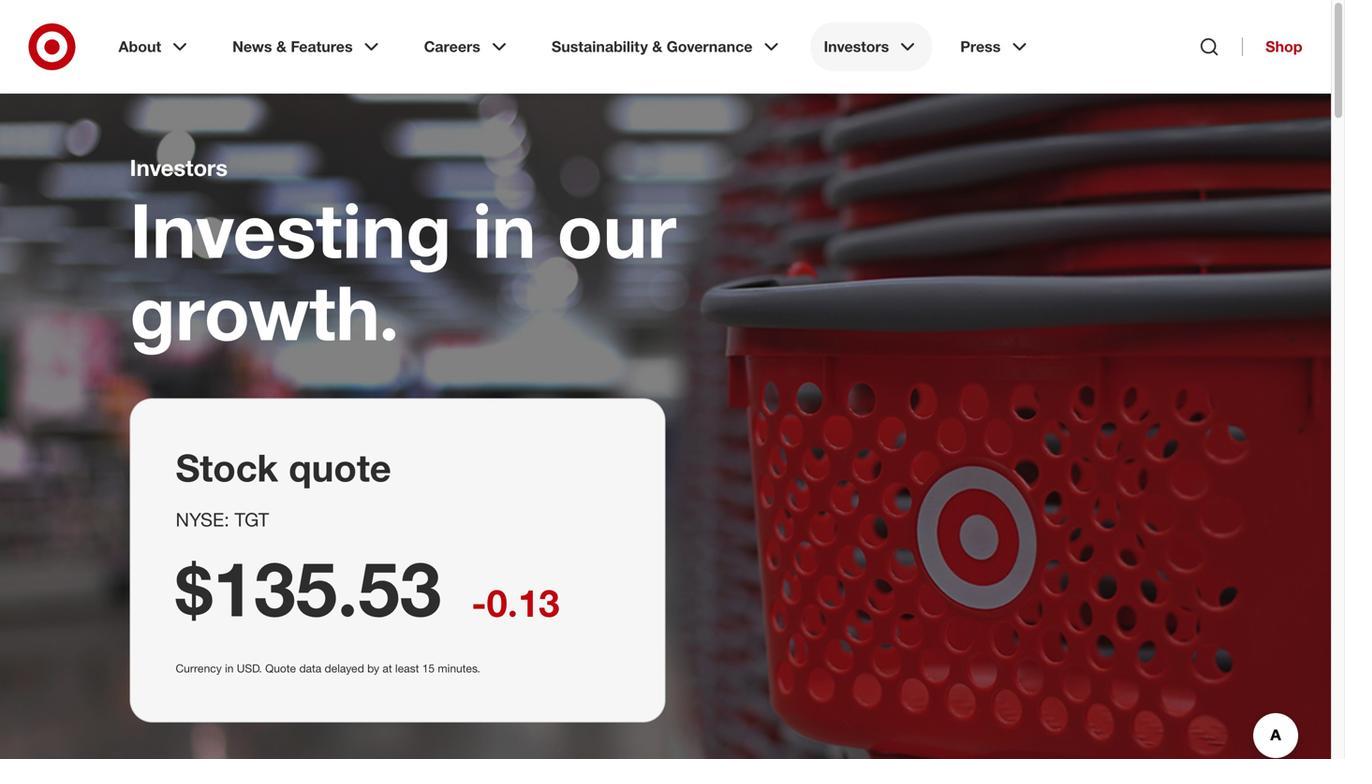 Task type: vqa. For each thing, say whether or not it's contained in the screenshot.
2nd Holiday
no



Task type: describe. For each thing, give the bounding box(es) containing it.
nyse
[[176, 509, 224, 531]]

news & features link
[[219, 22, 396, 71]]

shop
[[1266, 37, 1303, 56]]

governance
[[667, 37, 753, 56]]

1 vertical spatial in
[[225, 662, 234, 676]]

tgt
[[235, 509, 269, 531]]

delayed
[[325, 662, 364, 676]]

0.13
[[487, 580, 560, 626]]

quote
[[289, 445, 391, 491]]

& for governance
[[652, 37, 663, 56]]

investors link
[[811, 22, 932, 71]]

usd.
[[237, 662, 262, 676]]

investors for investors
[[824, 37, 889, 56]]

careers
[[424, 37, 480, 56]]

investors for investors investing in our growth.
[[130, 154, 228, 181]]

quote
[[265, 662, 296, 676]]

about link
[[105, 22, 204, 71]]

minutes.
[[438, 662, 480, 676]]

$135.53
[[176, 543, 442, 635]]

stock quote
[[176, 445, 391, 491]]

press link
[[947, 22, 1044, 71]]

about
[[119, 37, 161, 56]]



Task type: locate. For each thing, give the bounding box(es) containing it.
0 vertical spatial in
[[473, 185, 536, 276]]

in inside investors investing in our growth.
[[473, 185, 536, 276]]

careers link
[[411, 22, 524, 71]]

news & features
[[232, 37, 353, 56]]

-
[[472, 580, 487, 626]]

investing
[[130, 185, 452, 276]]

-0.13
[[472, 580, 560, 626]]

0 vertical spatial investors
[[824, 37, 889, 56]]

sustainability & governance link
[[539, 22, 796, 71]]

1 & from the left
[[276, 37, 287, 56]]

press
[[961, 37, 1001, 56]]

& for features
[[276, 37, 287, 56]]

&
[[276, 37, 287, 56], [652, 37, 663, 56]]

investors
[[824, 37, 889, 56], [130, 154, 228, 181]]

0 horizontal spatial in
[[225, 662, 234, 676]]

& right news
[[276, 37, 287, 56]]

least
[[395, 662, 419, 676]]

growth.
[[130, 267, 400, 358]]

1 vertical spatial investors
[[130, 154, 228, 181]]

0 horizontal spatial &
[[276, 37, 287, 56]]

1 horizontal spatial &
[[652, 37, 663, 56]]

sustainability & governance
[[552, 37, 753, 56]]

1 horizontal spatial investors
[[824, 37, 889, 56]]

our
[[557, 185, 677, 276]]

investors inside investors investing in our growth.
[[130, 154, 228, 181]]

currency in usd. quote data delayed by at least 15 minutes.
[[176, 662, 480, 676]]

in
[[473, 185, 536, 276], [225, 662, 234, 676]]

by
[[367, 662, 379, 676]]

investors investing in our growth.
[[130, 154, 677, 358]]

at
[[383, 662, 392, 676]]

& left the "governance"
[[652, 37, 663, 56]]

currency
[[176, 662, 222, 676]]

news
[[232, 37, 272, 56]]

15
[[422, 662, 435, 676]]

1 horizontal spatial in
[[473, 185, 536, 276]]

stock
[[176, 445, 278, 491]]

data
[[299, 662, 322, 676]]

sustainability
[[552, 37, 648, 56]]

0 horizontal spatial investors
[[130, 154, 228, 181]]

features
[[291, 37, 353, 56]]

2 & from the left
[[652, 37, 663, 56]]

shop link
[[1242, 37, 1303, 56]]



